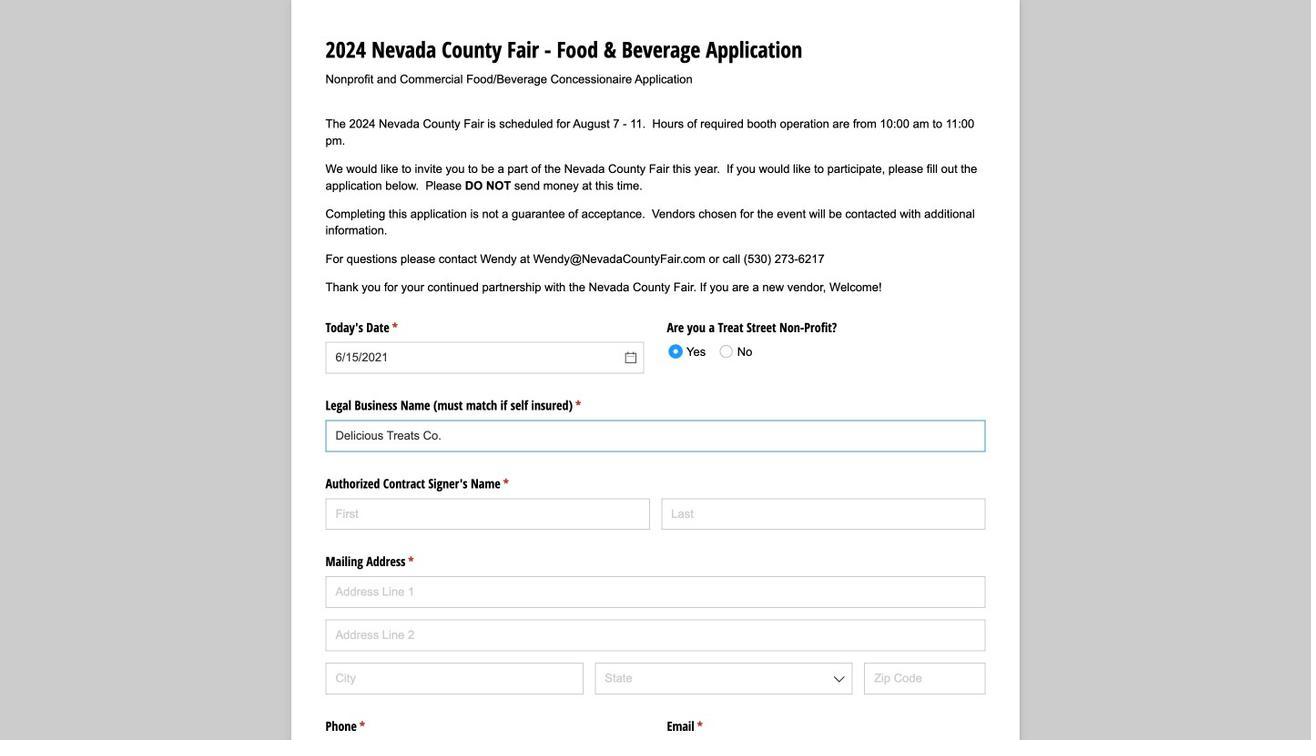 Task type: locate. For each thing, give the bounding box(es) containing it.
City text field
[[326, 663, 584, 695]]

First text field
[[326, 499, 650, 530]]

None radio
[[663, 338, 718, 365], [714, 338, 753, 365], [663, 338, 718, 365], [714, 338, 753, 365]]

None text field
[[326, 342, 645, 374], [326, 420, 986, 452], [326, 342, 645, 374], [326, 420, 986, 452]]

Last text field
[[662, 499, 986, 530]]

Address Line 1 text field
[[326, 577, 986, 608]]



Task type: describe. For each thing, give the bounding box(es) containing it.
State text field
[[595, 663, 853, 695]]

Address Line 2 text field
[[326, 620, 986, 652]]

Zip Code text field
[[865, 663, 986, 695]]



